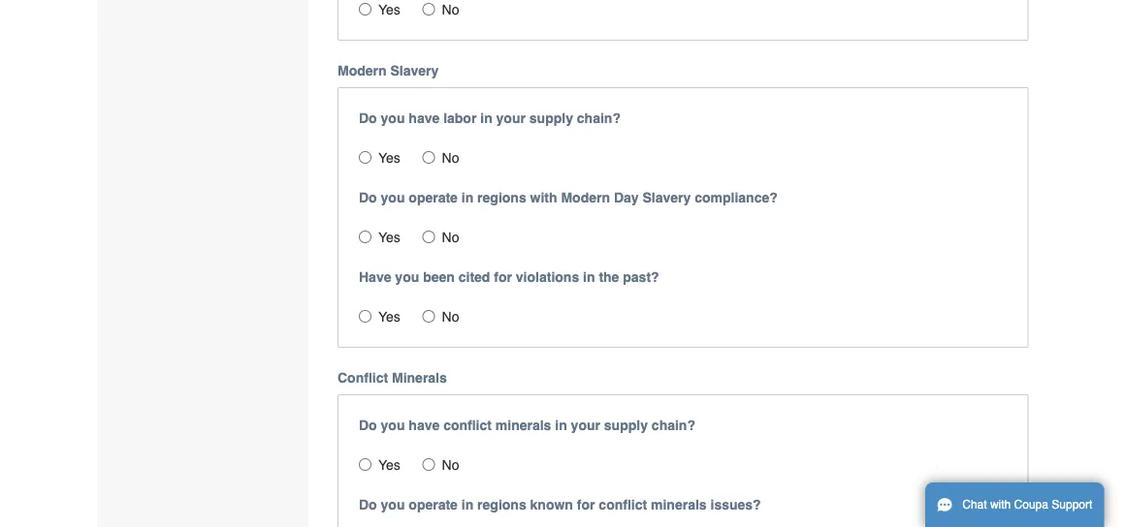 Task type: vqa. For each thing, say whether or not it's contained in the screenshot.
the leftmost Chain?
yes



Task type: describe. For each thing, give the bounding box(es) containing it.
1 horizontal spatial supply
[[604, 418, 648, 433]]

1 vertical spatial conflict
[[599, 498, 647, 513]]

with inside button
[[991, 499, 1011, 512]]

no for conflict
[[442, 458, 459, 473]]

0 horizontal spatial modern
[[338, 63, 387, 78]]

0 horizontal spatial your
[[496, 110, 526, 126]]

1 vertical spatial minerals
[[651, 498, 707, 513]]

0 horizontal spatial with
[[530, 190, 558, 205]]

in up do you operate in regions known for conflict minerals issues?
[[555, 418, 567, 433]]

regions for known
[[477, 498, 527, 513]]

do you have conflict minerals in your supply chain?
[[359, 418, 696, 433]]

no for labor
[[442, 150, 459, 166]]

0 vertical spatial slavery
[[390, 63, 439, 78]]

conflict
[[338, 370, 388, 386]]

1 no from the top
[[442, 2, 459, 17]]

cited
[[459, 270, 490, 285]]

have
[[359, 270, 391, 285]]

you for do you operate in regions with modern day slavery compliance?
[[381, 190, 405, 205]]

compliance?
[[695, 190, 778, 205]]

operate for do you operate in regions known for conflict minerals issues?
[[409, 498, 458, 513]]

chat with coupa support
[[963, 499, 1093, 512]]

no for in
[[442, 230, 459, 245]]

do for do you operate in regions known for conflict minerals issues?
[[359, 498, 377, 513]]

in left the
[[583, 270, 595, 285]]

conflict minerals
[[338, 370, 447, 386]]

you for do you operate in regions known for conflict minerals issues?
[[381, 498, 405, 513]]

support
[[1052, 499, 1093, 512]]

day
[[614, 190, 639, 205]]

1 vertical spatial your
[[571, 418, 601, 433]]

do for do you have conflict minerals in your supply chain?
[[359, 418, 377, 433]]

0 horizontal spatial for
[[494, 270, 512, 285]]

yes for have you been cited for violations in the past?
[[378, 309, 401, 325]]

you for do you have labor in your supply chain?
[[381, 110, 405, 126]]

1 vertical spatial slavery
[[643, 190, 691, 205]]

coupa
[[1015, 499, 1049, 512]]

1 vertical spatial for
[[577, 498, 595, 513]]

the
[[599, 270, 619, 285]]

you for do you have conflict minerals in your supply chain?
[[381, 418, 405, 433]]

issues?
[[711, 498, 761, 513]]

do you have labor in your supply chain?
[[359, 110, 621, 126]]

have you been cited for violations in the past?
[[359, 270, 659, 285]]

do for do you have labor in your supply chain?
[[359, 110, 377, 126]]

modern slavery
[[338, 63, 439, 78]]

yes for do you operate in regions with modern day slavery compliance?
[[378, 230, 401, 245]]

do for do you operate in regions with modern day slavery compliance?
[[359, 190, 377, 205]]



Task type: locate. For each thing, give the bounding box(es) containing it.
0 vertical spatial minerals
[[496, 418, 552, 433]]

in right labor
[[481, 110, 493, 126]]

1 vertical spatial with
[[991, 499, 1011, 512]]

with right chat
[[991, 499, 1011, 512]]

1 yes from the top
[[378, 2, 401, 17]]

2 have from the top
[[409, 418, 440, 433]]

1 operate from the top
[[409, 190, 458, 205]]

0 vertical spatial for
[[494, 270, 512, 285]]

chain?
[[577, 110, 621, 126], [652, 418, 696, 433]]

yes down have
[[378, 309, 401, 325]]

have
[[409, 110, 440, 126], [409, 418, 440, 433]]

known
[[530, 498, 573, 513]]

1 horizontal spatial with
[[991, 499, 1011, 512]]

your right labor
[[496, 110, 526, 126]]

0 vertical spatial operate
[[409, 190, 458, 205]]

yes up modern slavery
[[378, 2, 401, 17]]

1 horizontal spatial your
[[571, 418, 601, 433]]

5 yes from the top
[[378, 458, 401, 473]]

in left known
[[462, 498, 474, 513]]

operate for do you operate in regions with modern day slavery compliance?
[[409, 190, 458, 205]]

0 vertical spatial your
[[496, 110, 526, 126]]

for right cited
[[494, 270, 512, 285]]

1 regions from the top
[[477, 190, 527, 205]]

2 yes from the top
[[378, 150, 401, 166]]

None radio
[[359, 3, 372, 15], [423, 3, 435, 15], [359, 151, 372, 164], [423, 151, 435, 164], [423, 310, 435, 323], [359, 459, 372, 471], [359, 3, 372, 15], [423, 3, 435, 15], [359, 151, 372, 164], [423, 151, 435, 164], [423, 310, 435, 323], [359, 459, 372, 471]]

yes
[[378, 2, 401, 17], [378, 150, 401, 166], [378, 230, 401, 245], [378, 309, 401, 325], [378, 458, 401, 473]]

0 vertical spatial regions
[[477, 190, 527, 205]]

no for cited
[[442, 309, 459, 325]]

2 do from the top
[[359, 190, 377, 205]]

0 horizontal spatial supply
[[530, 110, 573, 126]]

operate
[[409, 190, 458, 205], [409, 498, 458, 513]]

1 do from the top
[[359, 110, 377, 126]]

past?
[[623, 270, 659, 285]]

in up cited
[[462, 190, 474, 205]]

labor
[[444, 110, 477, 126]]

your
[[496, 110, 526, 126], [571, 418, 601, 433]]

in
[[481, 110, 493, 126], [462, 190, 474, 205], [583, 270, 595, 285], [555, 418, 567, 433], [462, 498, 474, 513]]

4 yes from the top
[[378, 309, 401, 325]]

do you operate in regions known for conflict minerals issues?
[[359, 498, 761, 513]]

modern
[[338, 63, 387, 78], [561, 190, 610, 205]]

0 horizontal spatial minerals
[[496, 418, 552, 433]]

have for conflict
[[409, 418, 440, 433]]

slavery up do you have labor in your supply chain?
[[390, 63, 439, 78]]

0 vertical spatial supply
[[530, 110, 573, 126]]

2 no from the top
[[442, 150, 459, 166]]

regions
[[477, 190, 527, 205], [477, 498, 527, 513]]

slavery right day
[[643, 190, 691, 205]]

you
[[381, 110, 405, 126], [381, 190, 405, 205], [395, 270, 419, 285], [381, 418, 405, 433], [381, 498, 405, 513]]

1 horizontal spatial minerals
[[651, 498, 707, 513]]

violations
[[516, 270, 579, 285]]

1 horizontal spatial slavery
[[643, 190, 691, 205]]

1 vertical spatial have
[[409, 418, 440, 433]]

have down minerals
[[409, 418, 440, 433]]

1 vertical spatial modern
[[561, 190, 610, 205]]

minerals left issues?
[[651, 498, 707, 513]]

supply
[[530, 110, 573, 126], [604, 418, 648, 433]]

yes down conflict minerals at the bottom
[[378, 458, 401, 473]]

have left labor
[[409, 110, 440, 126]]

0 vertical spatial with
[[530, 190, 558, 205]]

1 vertical spatial chain?
[[652, 418, 696, 433]]

4 no from the top
[[442, 309, 459, 325]]

with up violations
[[530, 190, 558, 205]]

3 yes from the top
[[378, 230, 401, 245]]

1 vertical spatial supply
[[604, 418, 648, 433]]

yes down modern slavery
[[378, 150, 401, 166]]

1 horizontal spatial conflict
[[599, 498, 647, 513]]

minerals
[[392, 370, 447, 386]]

you for have you been cited for violations in the past?
[[395, 270, 419, 285]]

conflict down minerals
[[444, 418, 492, 433]]

3 do from the top
[[359, 418, 377, 433]]

minerals
[[496, 418, 552, 433], [651, 498, 707, 513]]

chat with coupa support button
[[926, 483, 1105, 528]]

1 vertical spatial regions
[[477, 498, 527, 513]]

yes for do you have labor in your supply chain?
[[378, 150, 401, 166]]

yes up have
[[378, 230, 401, 245]]

1 have from the top
[[409, 110, 440, 126]]

do you operate in regions with modern day slavery compliance?
[[359, 190, 778, 205]]

have for labor
[[409, 110, 440, 126]]

1 vertical spatial operate
[[409, 498, 458, 513]]

1 horizontal spatial for
[[577, 498, 595, 513]]

1 horizontal spatial chain?
[[652, 418, 696, 433]]

0 vertical spatial have
[[409, 110, 440, 126]]

3 no from the top
[[442, 230, 459, 245]]

5 no from the top
[[442, 458, 459, 473]]

0 horizontal spatial conflict
[[444, 418, 492, 433]]

0 horizontal spatial slavery
[[390, 63, 439, 78]]

been
[[423, 270, 455, 285]]

do
[[359, 110, 377, 126], [359, 190, 377, 205], [359, 418, 377, 433], [359, 498, 377, 513]]

with
[[530, 190, 558, 205], [991, 499, 1011, 512]]

no
[[442, 2, 459, 17], [442, 150, 459, 166], [442, 230, 459, 245], [442, 309, 459, 325], [442, 458, 459, 473]]

1 horizontal spatial modern
[[561, 190, 610, 205]]

2 regions from the top
[[477, 498, 527, 513]]

regions left known
[[477, 498, 527, 513]]

slavery
[[390, 63, 439, 78], [643, 190, 691, 205]]

chat
[[963, 499, 987, 512]]

conflict right known
[[599, 498, 647, 513]]

0 vertical spatial conflict
[[444, 418, 492, 433]]

for right known
[[577, 498, 595, 513]]

0 horizontal spatial chain?
[[577, 110, 621, 126]]

4 do from the top
[[359, 498, 377, 513]]

None radio
[[359, 231, 372, 243], [423, 231, 435, 243], [359, 310, 372, 323], [423, 459, 435, 471], [359, 231, 372, 243], [423, 231, 435, 243], [359, 310, 372, 323], [423, 459, 435, 471]]

2 operate from the top
[[409, 498, 458, 513]]

yes for do you have conflict minerals in your supply chain?
[[378, 458, 401, 473]]

minerals up known
[[496, 418, 552, 433]]

conflict
[[444, 418, 492, 433], [599, 498, 647, 513]]

0 vertical spatial modern
[[338, 63, 387, 78]]

for
[[494, 270, 512, 285], [577, 498, 595, 513]]

regions up the 'have you been cited for violations in the past?'
[[477, 190, 527, 205]]

0 vertical spatial chain?
[[577, 110, 621, 126]]

regions for with
[[477, 190, 527, 205]]

your up do you operate in regions known for conflict minerals issues?
[[571, 418, 601, 433]]



